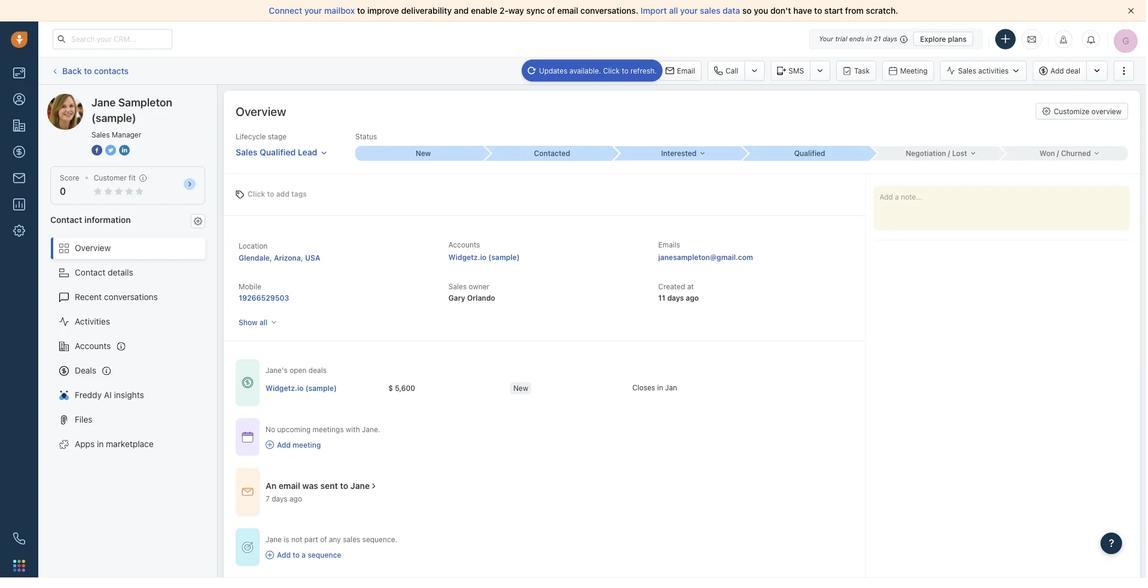 Task type: locate. For each thing, give the bounding box(es) containing it.
click left the add
[[248, 190, 265, 198]]

overview up lifecycle stage
[[236, 104, 286, 118]]

sales down lifecycle at the top left of the page
[[236, 147, 257, 157]]

0 vertical spatial ago
[[686, 294, 699, 302]]

2 horizontal spatial days
[[883, 35, 898, 43]]

0 horizontal spatial all
[[260, 318, 268, 327]]

sales activities button
[[940, 61, 1033, 81], [940, 61, 1027, 81]]

interested link
[[613, 146, 742, 161]]

1 horizontal spatial widgetz.io (sample) link
[[449, 253, 520, 262]]

to inside back to contacts link
[[84, 66, 92, 76]]

1 vertical spatial days
[[667, 294, 684, 302]]

overview
[[236, 104, 286, 118], [75, 243, 111, 253]]

sales for sales manager
[[92, 130, 110, 139]]

close image
[[1128, 8, 1134, 14]]

your
[[305, 6, 322, 16], [680, 6, 698, 16]]

contact down 0
[[50, 215, 82, 225]]

sales left activities
[[958, 67, 977, 75]]

qualified link
[[742, 146, 871, 161]]

contact information
[[50, 215, 131, 225]]

with
[[346, 425, 360, 434]]

refresh.
[[631, 66, 657, 75]]

enable
[[471, 6, 497, 16]]

21
[[874, 35, 881, 43]]

jane is not part of any sales sequence.
[[266, 536, 397, 544]]

deliverability
[[401, 6, 452, 16]]

/ left lost
[[948, 149, 950, 158]]

widgetz.io inside accounts widgetz.io (sample)
[[449, 253, 487, 262]]

container_wx8msf4aqz5i3rn1 image inside add to a sequence link
[[266, 551, 274, 560]]

add down upcoming
[[277, 441, 291, 449]]

jane's
[[266, 367, 288, 375]]

send email image
[[1028, 34, 1036, 44]]

0 horizontal spatial widgetz.io
[[266, 384, 304, 393]]

mobile 19266529503
[[239, 283, 289, 302]]

1 vertical spatial in
[[657, 384, 663, 392]]

sales qualified lead link
[[236, 142, 328, 159]]

your
[[819, 35, 834, 43]]

won / churned button
[[1000, 146, 1128, 161]]

(sample) up manager at the left top of the page
[[135, 94, 169, 104]]

twitter circled image
[[105, 144, 116, 156]]

add
[[1051, 67, 1064, 75], [277, 441, 291, 449], [277, 551, 291, 560]]

1 your from the left
[[305, 6, 322, 16]]

add deal
[[1051, 67, 1081, 75]]

of
[[547, 6, 555, 16], [320, 536, 327, 544]]

1 horizontal spatial all
[[669, 6, 678, 16]]

/ inside 'link'
[[948, 149, 950, 158]]

0 vertical spatial new
[[416, 149, 431, 158]]

all right the import
[[669, 6, 678, 16]]

Search your CRM... text field
[[53, 29, 172, 49]]

connect
[[269, 6, 302, 16]]

improve
[[367, 6, 399, 16]]

to left a
[[293, 551, 300, 560]]

contact up 'recent'
[[75, 268, 105, 278]]

in inside row
[[657, 384, 663, 392]]

in right apps
[[97, 439, 104, 449]]

add
[[276, 190, 290, 198]]

accounts for accounts
[[75, 341, 111, 351]]

mng settings image
[[194, 217, 202, 225]]

1 horizontal spatial ago
[[686, 294, 699, 302]]

0 vertical spatial of
[[547, 6, 555, 16]]

deals
[[75, 366, 96, 376]]

0 horizontal spatial of
[[320, 536, 327, 544]]

jane's open deals
[[266, 367, 327, 375]]

sms button
[[771, 61, 810, 81]]

container_wx8msf4aqz5i3rn1 image left is
[[242, 542, 254, 554]]

1 vertical spatial all
[[260, 318, 268, 327]]

call
[[726, 67, 738, 75]]

sales inside sales owner gary orlando
[[449, 283, 467, 291]]

contacted link
[[484, 146, 613, 161]]

sales for sales qualified lead
[[236, 147, 257, 157]]

accounts down activities
[[75, 341, 111, 351]]

1 vertical spatial click
[[248, 190, 265, 198]]

1 horizontal spatial email
[[557, 6, 578, 16]]

1 horizontal spatial new
[[513, 384, 528, 393]]

1 vertical spatial accounts
[[75, 341, 111, 351]]

ago
[[686, 294, 699, 302], [290, 495, 302, 504]]

linkedin circled image
[[119, 144, 130, 156]]

way
[[509, 6, 524, 16]]

0 vertical spatial contact
[[50, 215, 82, 225]]

jane down "back"
[[71, 94, 90, 104]]

container_wx8msf4aqz5i3rn1 image left widgetz.io (sample)
[[242, 377, 254, 389]]

$
[[388, 384, 393, 393]]

to left refresh.
[[622, 66, 629, 75]]

2 / from the left
[[1057, 149, 1059, 158]]

2 vertical spatial in
[[97, 439, 104, 449]]

an email was sent to jane
[[266, 481, 370, 491]]

1 horizontal spatial /
[[1057, 149, 1059, 158]]

widgetz.io up owner
[[449, 253, 487, 262]]

widgetz.io
[[449, 253, 487, 262], [266, 384, 304, 393]]

widgetz.io inside row
[[266, 384, 304, 393]]

available.
[[570, 66, 601, 75]]

container_wx8msf4aqz5i3rn1 image inside add meeting link
[[266, 441, 274, 449]]

1 vertical spatial overview
[[75, 243, 111, 253]]

deals
[[309, 367, 327, 375]]

import all your sales data link
[[641, 6, 743, 16]]

add meeting
[[277, 441, 321, 449]]

your left mailbox
[[305, 6, 322, 16]]

1 vertical spatial contact
[[75, 268, 105, 278]]

email
[[677, 67, 695, 75]]

1 / from the left
[[948, 149, 950, 158]]

email right "sync"
[[557, 6, 578, 16]]

0 horizontal spatial sales
[[343, 536, 360, 544]]

created at 11 days ago
[[658, 283, 699, 302]]

(sample) up owner
[[488, 253, 520, 262]]

container_wx8msf4aqz5i3rn1 image
[[242, 377, 254, 389], [242, 431, 254, 443], [266, 441, 274, 449], [242, 542, 254, 554]]

widgetz.io (sample) link up owner
[[449, 253, 520, 262]]

1 horizontal spatial qualified
[[794, 149, 825, 158]]

1 horizontal spatial in
[[657, 384, 663, 392]]

sales inside sales qualified lead link
[[236, 147, 257, 157]]

click right available.
[[603, 66, 620, 75]]

1 vertical spatial add
[[277, 441, 291, 449]]

of right "sync"
[[547, 6, 555, 16]]

your right the import
[[680, 6, 698, 16]]

1 horizontal spatial container_wx8msf4aqz5i3rn1 image
[[266, 551, 274, 560]]

(sample) inside accounts widgetz.io (sample)
[[488, 253, 520, 262]]

details
[[108, 268, 133, 278]]

contacted
[[534, 149, 570, 158]]

accounts inside accounts widgetz.io (sample)
[[449, 241, 480, 249]]

sales left the data
[[700, 6, 721, 16]]

widgetz.io (sample)
[[266, 384, 337, 393]]

/ right 'won'
[[1057, 149, 1059, 158]]

container_wx8msf4aqz5i3rn1 image left a
[[266, 551, 274, 560]]

of left any
[[320, 536, 327, 544]]

1 vertical spatial widgetz.io (sample) link
[[266, 383, 337, 394]]

1 vertical spatial of
[[320, 536, 327, 544]]

plans
[[948, 35, 967, 43]]

call button
[[708, 61, 744, 81]]

2 horizontal spatial in
[[867, 35, 872, 43]]

jane down contacts
[[92, 96, 116, 109]]

connect your mailbox to improve deliverability and enable 2-way sync of email conversations. import all your sales data so you don't have to start from scratch.
[[269, 6, 898, 16]]

to right "back"
[[84, 66, 92, 76]]

meeting
[[293, 441, 321, 449]]

ai
[[104, 390, 112, 400]]

1 horizontal spatial days
[[667, 294, 684, 302]]

2 vertical spatial days
[[272, 495, 288, 504]]

mobile
[[239, 283, 261, 291]]

0 horizontal spatial new
[[416, 149, 431, 158]]

0 horizontal spatial click
[[248, 190, 265, 198]]

0 horizontal spatial email
[[279, 481, 300, 491]]

19266529503
[[239, 294, 289, 302]]

contact for contact information
[[50, 215, 82, 225]]

in left jan
[[657, 384, 663, 392]]

0 vertical spatial email
[[557, 6, 578, 16]]

0 vertical spatial click
[[603, 66, 620, 75]]

sales up gary
[[449, 283, 467, 291]]

widgetz.io down jane's
[[266, 384, 304, 393]]

add inside button
[[1051, 67, 1064, 75]]

0 vertical spatial widgetz.io
[[449, 253, 487, 262]]

add left deal
[[1051, 67, 1064, 75]]

days right '7' on the bottom
[[272, 495, 288, 504]]

to left the add
[[267, 190, 274, 198]]

sales right any
[[343, 536, 360, 544]]

0 horizontal spatial ago
[[290, 495, 302, 504]]

task button
[[836, 61, 876, 81]]

add for add deal
[[1051, 67, 1064, 75]]

add down is
[[277, 551, 291, 560]]

back to contacts link
[[50, 62, 129, 80]]

container_wx8msf4aqz5i3rn1 image down the no
[[266, 441, 274, 449]]

days down created
[[667, 294, 684, 302]]

container_wx8msf4aqz5i3rn1 image
[[370, 482, 378, 491], [242, 487, 254, 499], [266, 551, 274, 560]]

email up 7 days ago
[[279, 481, 300, 491]]

sales manager
[[92, 130, 141, 139]]

container_wx8msf4aqz5i3rn1 image left '7' on the bottom
[[242, 487, 254, 499]]

customer fit
[[94, 174, 136, 182]]

2 vertical spatial add
[[277, 551, 291, 560]]

0 horizontal spatial /
[[948, 149, 950, 158]]

0 horizontal spatial your
[[305, 6, 322, 16]]

ago down 'an email was sent to jane'
[[290, 495, 302, 504]]

owner
[[469, 283, 490, 291]]

1 horizontal spatial overview
[[236, 104, 286, 118]]

all right show
[[260, 318, 268, 327]]

1 horizontal spatial click
[[603, 66, 620, 75]]

explore plans
[[920, 35, 967, 43]]

widgetz.io (sample) link
[[449, 253, 520, 262], [266, 383, 337, 394]]

mailbox
[[324, 6, 355, 16]]

qualified
[[260, 147, 296, 157], [794, 149, 825, 158]]

accounts up owner
[[449, 241, 480, 249]]

contact for contact details
[[75, 268, 105, 278]]

activities
[[979, 67, 1009, 75]]

new link
[[355, 146, 484, 161]]

phone element
[[7, 527, 31, 551]]

in left 21
[[867, 35, 872, 43]]

trial
[[835, 35, 848, 43]]

1 vertical spatial widgetz.io
[[266, 384, 304, 393]]

1 horizontal spatial widgetz.io
[[449, 253, 487, 262]]

0 horizontal spatial overview
[[75, 243, 111, 253]]

is
[[284, 536, 289, 544]]

to right mailbox
[[357, 6, 365, 16]]

contact
[[50, 215, 82, 225], [75, 268, 105, 278]]

container_wx8msf4aqz5i3rn1 image left the no
[[242, 431, 254, 443]]

sampleton up manager at the left top of the page
[[118, 96, 172, 109]]

0 horizontal spatial accounts
[[75, 341, 111, 351]]

1 horizontal spatial your
[[680, 6, 698, 16]]

widgetz.io (sample) link inside row
[[266, 383, 337, 394]]

7 days ago
[[266, 495, 302, 504]]

all
[[669, 6, 678, 16], [260, 318, 268, 327]]

0 horizontal spatial container_wx8msf4aqz5i3rn1 image
[[242, 487, 254, 499]]

scratch.
[[866, 6, 898, 16]]

row
[[266, 376, 755, 401]]

ago down at
[[686, 294, 699, 302]]

days right 21
[[883, 35, 898, 43]]

sales up facebook circled image
[[92, 130, 110, 139]]

sent
[[320, 481, 338, 491]]

your trial ends in 21 days
[[819, 35, 898, 43]]

0 vertical spatial accounts
[[449, 241, 480, 249]]

0 vertical spatial widgetz.io (sample) link
[[449, 253, 520, 262]]

/
[[948, 149, 950, 158], [1057, 149, 1059, 158]]

19266529503 link
[[239, 294, 289, 302]]

overview up contact details
[[75, 243, 111, 253]]

negotiation / lost button
[[871, 146, 1000, 161]]

won / churned link
[[1000, 146, 1128, 161]]

1 horizontal spatial accounts
[[449, 241, 480, 249]]

to inside updates available. click to refresh. link
[[622, 66, 629, 75]]

call link
[[708, 61, 744, 81]]

marketplace
[[106, 439, 154, 449]]

tags
[[291, 190, 307, 198]]

0 horizontal spatial in
[[97, 439, 104, 449]]

jan
[[665, 384, 677, 392]]

container_wx8msf4aqz5i3rn1 image right sent
[[370, 482, 378, 491]]

0 horizontal spatial widgetz.io (sample) link
[[266, 383, 337, 394]]

won
[[1040, 149, 1055, 158]]

meetings
[[313, 425, 344, 434]]

add to a sequence link
[[266, 550, 397, 561]]

0 vertical spatial sales
[[700, 6, 721, 16]]

1 vertical spatial ago
[[290, 495, 302, 504]]

widgetz.io (sample) link down open
[[266, 383, 337, 394]]

0 vertical spatial add
[[1051, 67, 1064, 75]]

have
[[794, 6, 812, 16]]



Task type: describe. For each thing, give the bounding box(es) containing it.
/ for negotiation
[[948, 149, 950, 158]]

back
[[62, 66, 82, 76]]

facebook circled image
[[92, 144, 102, 156]]

explore plans link
[[914, 32, 973, 46]]

recent conversations
[[75, 292, 158, 302]]

new inside new link
[[416, 149, 431, 158]]

7
[[266, 495, 270, 504]]

sales owner gary orlando
[[449, 283, 495, 302]]

1 vertical spatial email
[[279, 481, 300, 491]]

and
[[454, 6, 469, 16]]

so
[[743, 6, 752, 16]]

usa
[[305, 254, 320, 262]]

glendale, arizona, usa link
[[239, 254, 320, 262]]

interested button
[[613, 146, 742, 161]]

customize
[[1054, 107, 1090, 115]]

container_wx8msf4aqz5i3rn1 image for jane's open deals
[[242, 377, 254, 389]]

start
[[825, 6, 843, 16]]

location
[[239, 242, 268, 250]]

ago inside created at 11 days ago
[[686, 294, 699, 302]]

to left start
[[814, 6, 822, 16]]

jane left is
[[266, 536, 282, 544]]

2 your from the left
[[680, 6, 698, 16]]

add meeting link
[[266, 440, 380, 450]]

(sample) down deals
[[306, 384, 337, 393]]

lifecycle stage
[[236, 133, 287, 141]]

closes in jan
[[633, 384, 677, 392]]

interested
[[661, 149, 697, 158]]

in for apps in marketplace
[[97, 439, 104, 449]]

churned
[[1061, 149, 1091, 158]]

jane sampleton (sample) down contacts
[[71, 94, 169, 104]]

sales qualified lead
[[236, 147, 317, 157]]

2-
[[500, 6, 509, 16]]

accounts for accounts widgetz.io (sample)
[[449, 241, 480, 249]]

apps in marketplace
[[75, 439, 154, 449]]

jane sampleton (sample) up manager at the left top of the page
[[92, 96, 172, 124]]

11
[[658, 294, 666, 302]]

overview
[[1092, 107, 1122, 115]]

status
[[355, 133, 377, 141]]

lost
[[952, 149, 967, 158]]

(sample) up sales manager
[[92, 111, 136, 124]]

0 vertical spatial all
[[669, 6, 678, 16]]

what's new image
[[1060, 36, 1068, 44]]

orlando
[[467, 294, 495, 302]]

0 vertical spatial in
[[867, 35, 872, 43]]

add for add meeting
[[277, 441, 291, 449]]

1 horizontal spatial sales
[[700, 6, 721, 16]]

contacts
[[94, 66, 129, 76]]

not
[[291, 536, 302, 544]]

customer
[[94, 174, 127, 182]]

janesampleton@gmail.com link
[[658, 251, 753, 263]]

row containing closes in jan
[[266, 376, 755, 401]]

sync
[[526, 6, 545, 16]]

freddy ai insights
[[75, 390, 144, 400]]

sequence.
[[362, 536, 397, 544]]

score 0
[[60, 174, 79, 197]]

deal
[[1066, 67, 1081, 75]]

closes
[[633, 384, 655, 392]]

negotiation / lost
[[906, 149, 967, 158]]

was
[[302, 481, 318, 491]]

2 horizontal spatial container_wx8msf4aqz5i3rn1 image
[[370, 482, 378, 491]]

from
[[845, 6, 864, 16]]

lead
[[298, 147, 317, 157]]

1 vertical spatial new
[[513, 384, 528, 393]]

in for closes in jan
[[657, 384, 663, 392]]

arizona,
[[274, 254, 303, 262]]

container_wx8msf4aqz5i3rn1 image for jane is not part of any sales sequence.
[[242, 542, 254, 554]]

0 vertical spatial overview
[[236, 104, 286, 118]]

customize overview
[[1054, 107, 1122, 115]]

$ 5,600
[[388, 384, 415, 393]]

connect your mailbox link
[[269, 6, 357, 16]]

0 horizontal spatial days
[[272, 495, 288, 504]]

to right sent
[[340, 481, 348, 491]]

days inside created at 11 days ago
[[667, 294, 684, 302]]

data
[[723, 6, 740, 16]]

freddy
[[75, 390, 102, 400]]

at
[[687, 283, 694, 291]]

sales for sales activities
[[958, 67, 977, 75]]

task
[[854, 67, 870, 75]]

container_wx8msf4aqz5i3rn1 image for no upcoming meetings with jane.
[[242, 431, 254, 443]]

contact details
[[75, 268, 133, 278]]

5,600
[[395, 384, 415, 393]]

updates available. click to refresh.
[[539, 66, 657, 75]]

glendale,
[[239, 254, 272, 262]]

import
[[641, 6, 667, 16]]

0 horizontal spatial qualified
[[260, 147, 296, 157]]

1 horizontal spatial of
[[547, 6, 555, 16]]

jane inside jane sampleton (sample)
[[92, 96, 116, 109]]

part
[[304, 536, 318, 544]]

a
[[302, 551, 306, 560]]

freshworks switcher image
[[13, 560, 25, 572]]

phone image
[[13, 533, 25, 545]]

0 vertical spatial days
[[883, 35, 898, 43]]

email button
[[659, 61, 702, 81]]

jane right sent
[[351, 481, 370, 491]]

add to a sequence
[[277, 551, 341, 560]]

sampleton down contacts
[[92, 94, 133, 104]]

lifecycle
[[236, 133, 266, 141]]

0 button
[[60, 186, 66, 197]]

insights
[[114, 390, 144, 400]]

jane.
[[362, 425, 380, 434]]

an
[[266, 481, 277, 491]]

1 vertical spatial sales
[[343, 536, 360, 544]]

/ for won
[[1057, 149, 1059, 158]]

no upcoming meetings with jane.
[[266, 425, 380, 434]]

conversations.
[[581, 6, 639, 16]]

add for add to a sequence
[[277, 551, 291, 560]]

won / churned
[[1040, 149, 1091, 158]]

to inside add to a sequence link
[[293, 551, 300, 560]]

updates
[[539, 66, 568, 75]]

accounts widgetz.io (sample)
[[449, 241, 520, 262]]

meeting
[[900, 67, 928, 75]]

back to contacts
[[62, 66, 129, 76]]



Task type: vqa. For each thing, say whether or not it's contained in the screenshot.


